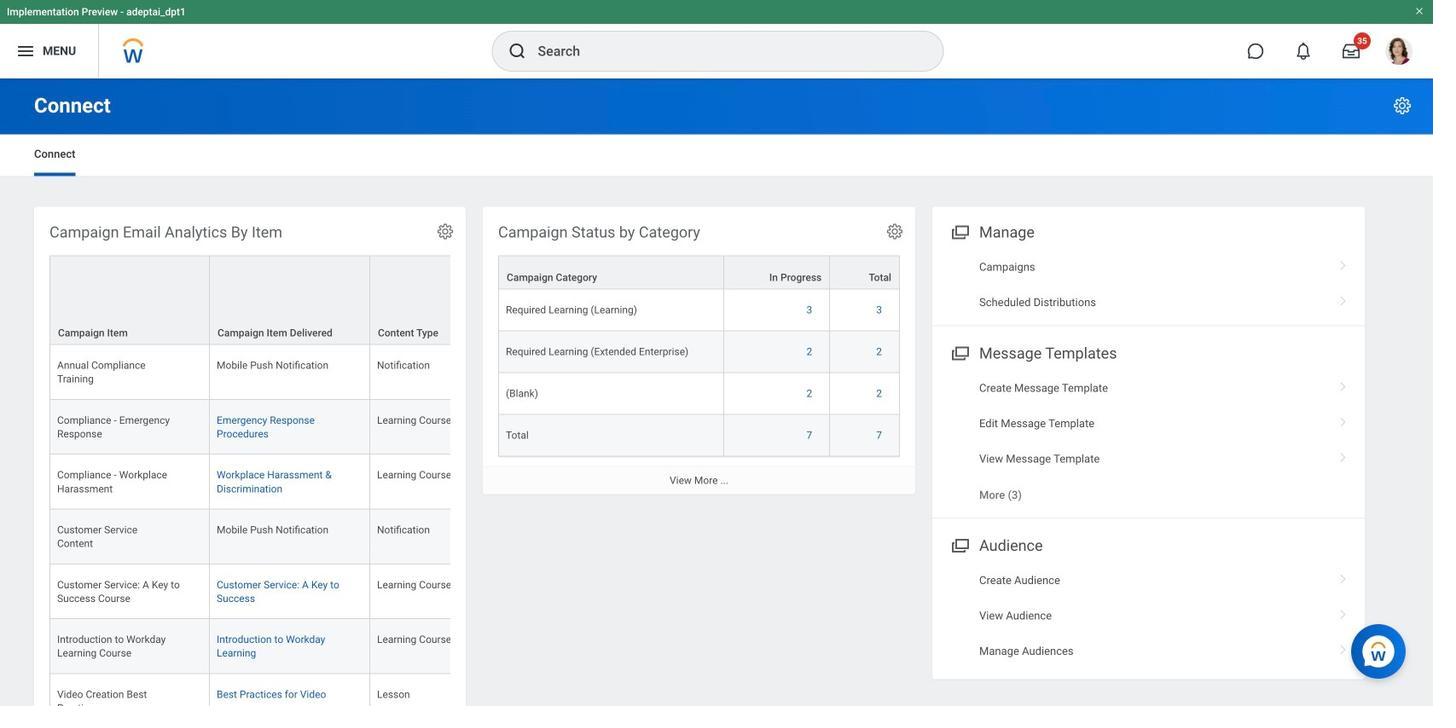 Task type: describe. For each thing, give the bounding box(es) containing it.
4 chevron right image from the top
[[1333, 411, 1355, 428]]

compliance - workplace harassment element
[[57, 466, 167, 495]]

1 column header from the left
[[49, 256, 210, 346]]

Search Workday  search field
[[538, 32, 908, 70]]

annual compliance training element
[[57, 356, 146, 385]]

profile logan mcneil image
[[1386, 38, 1413, 68]]

required learning (learning) element
[[506, 301, 637, 316]]

learning course element for customer service: a key to success course element
[[377, 576, 452, 591]]

search image
[[507, 41, 528, 61]]

1 chevron right image from the top
[[1333, 447, 1355, 464]]

introduction to workday learning course element
[[57, 631, 166, 660]]

configure campaign status by category image
[[886, 222, 905, 241]]

(blank) element
[[506, 385, 538, 400]]

justify image
[[15, 41, 36, 61]]

1 menu group image from the top
[[948, 220, 971, 243]]

customer service: a key to success course element
[[57, 576, 180, 605]]

3 chevron right image from the top
[[1333, 376, 1355, 393]]

6 chevron right image from the top
[[1333, 639, 1355, 656]]

mobile push notification element for annual compliance training element
[[217, 356, 329, 372]]

campaign status by category element
[[483, 207, 916, 495]]

5 chevron right image from the top
[[1333, 604, 1355, 621]]

notifications large image
[[1295, 43, 1313, 60]]

2 column header from the left
[[210, 256, 370, 346]]

required learning (extended enterprise) element
[[506, 343, 689, 358]]

customer service content element
[[57, 521, 138, 550]]

total element
[[506, 426, 529, 442]]

lesson element
[[377, 686, 410, 701]]



Task type: locate. For each thing, give the bounding box(es) containing it.
list
[[933, 250, 1365, 320], [933, 371, 1365, 513], [933, 563, 1365, 669]]

learning course element
[[377, 411, 452, 427], [377, 466, 452, 481], [377, 576, 452, 591], [377, 631, 452, 646]]

mobile push notification element for the customer service content element
[[217, 521, 329, 536]]

0 vertical spatial chevron right image
[[1333, 447, 1355, 464]]

menu group image
[[948, 341, 971, 364]]

0 vertical spatial list
[[933, 250, 1365, 320]]

chevron right image
[[1333, 255, 1355, 272], [1333, 290, 1355, 307], [1333, 376, 1355, 393], [1333, 411, 1355, 428], [1333, 604, 1355, 621], [1333, 639, 1355, 656]]

1 mobile push notification element from the top
[[217, 356, 329, 372]]

1 vertical spatial chevron right image
[[1333, 569, 1355, 586]]

campaign email analytics by item element
[[34, 207, 841, 707]]

2 vertical spatial list
[[933, 563, 1365, 669]]

1 list from the top
[[933, 250, 1365, 320]]

2 menu group image from the top
[[948, 533, 971, 556]]

column header
[[49, 256, 210, 346], [210, 256, 370, 346]]

2 chevron right image from the top
[[1333, 569, 1355, 586]]

list for menu group image
[[933, 371, 1365, 513]]

2 learning course element from the top
[[377, 466, 452, 481]]

0 vertical spatial notification element
[[377, 356, 430, 372]]

compliance - emergency response element
[[57, 411, 170, 440]]

1 vertical spatial menu group image
[[948, 533, 971, 556]]

2 mobile push notification element from the top
[[217, 521, 329, 536]]

2 notification element from the top
[[377, 521, 430, 536]]

1 learning course element from the top
[[377, 411, 452, 427]]

mobile push notification element
[[217, 356, 329, 372], [217, 521, 329, 536]]

2 list from the top
[[933, 371, 1365, 513]]

0 vertical spatial mobile push notification element
[[217, 356, 329, 372]]

3 list from the top
[[933, 563, 1365, 669]]

notification element
[[377, 356, 430, 372], [377, 521, 430, 536]]

1 notification element from the top
[[377, 356, 430, 372]]

configure this page image
[[1393, 96, 1413, 116]]

list for 2nd menu group icon from the top of the page
[[933, 563, 1365, 669]]

menu group image
[[948, 220, 971, 243], [948, 533, 971, 556]]

learning course element for compliance - emergency response element at left bottom
[[377, 411, 452, 427]]

inbox large image
[[1343, 43, 1360, 60]]

0 vertical spatial menu group image
[[948, 220, 971, 243]]

1 chevron right image from the top
[[1333, 255, 1355, 272]]

1 vertical spatial list
[[933, 371, 1365, 513]]

4 learning course element from the top
[[377, 631, 452, 646]]

2 chevron right image from the top
[[1333, 290, 1355, 307]]

main content
[[0, 79, 1434, 707]]

banner
[[0, 0, 1434, 79]]

row
[[49, 256, 841, 346], [498, 256, 900, 290], [498, 290, 900, 332], [498, 332, 900, 373], [49, 345, 841, 400], [498, 373, 900, 415], [49, 400, 841, 455], [498, 415, 900, 457], [49, 455, 841, 510], [49, 510, 841, 565], [49, 565, 841, 620], [49, 620, 841, 674], [49, 674, 841, 707]]

chevron right image
[[1333, 447, 1355, 464], [1333, 569, 1355, 586]]

1 vertical spatial notification element
[[377, 521, 430, 536]]

learning course element for introduction to workday learning course element
[[377, 631, 452, 646]]

list for first menu group icon
[[933, 250, 1365, 320]]

learning course element for compliance - workplace harassment element
[[377, 466, 452, 481]]

video creation best practices element
[[57, 686, 147, 707]]

3 learning course element from the top
[[377, 576, 452, 591]]

1 vertical spatial mobile push notification element
[[217, 521, 329, 536]]

close environment banner image
[[1415, 6, 1425, 16]]



Task type: vqa. For each thing, say whether or not it's contained in the screenshot.
Configure and view chart data icon
no



